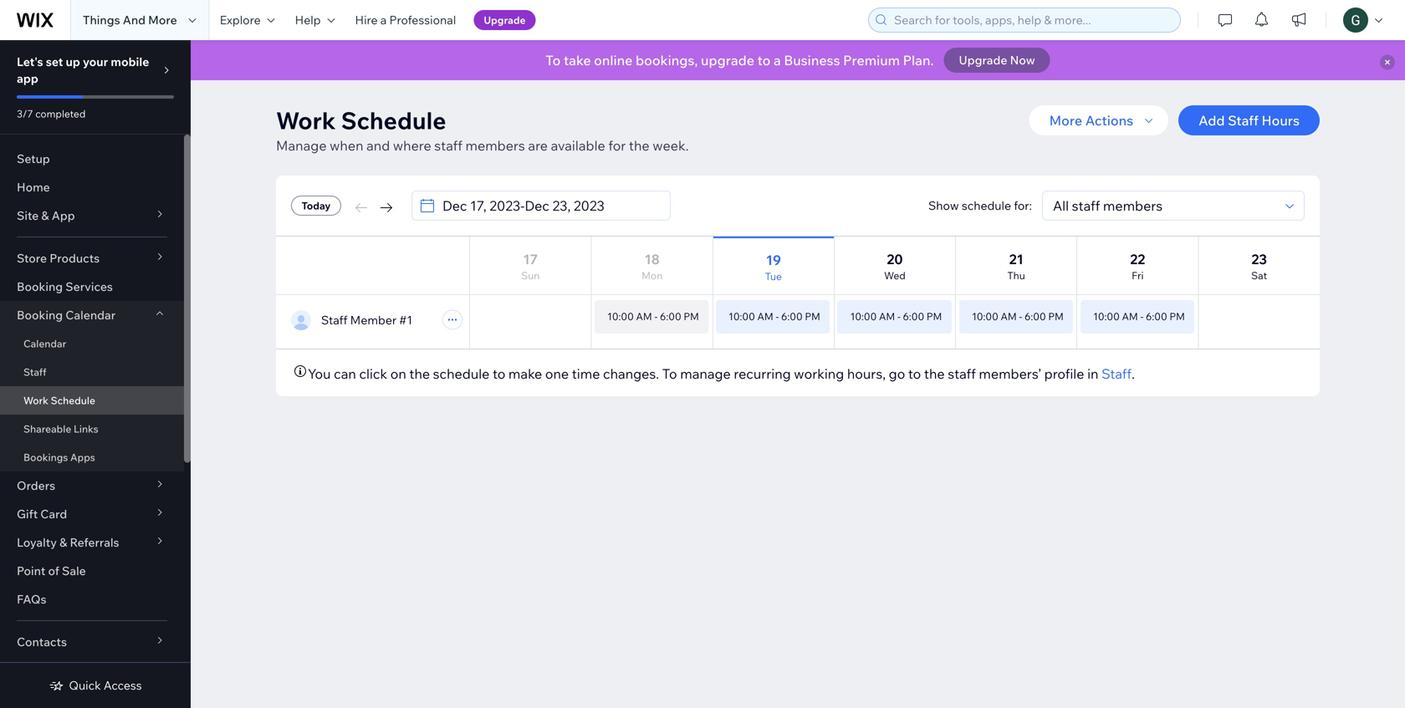 Task type: describe. For each thing, give the bounding box(es) containing it.
2 6:00 from the left
[[781, 310, 803, 323]]

products
[[50, 251, 100, 266]]

hire
[[355, 13, 378, 27]]

of
[[48, 564, 59, 578]]

1 10:00 am - 6:00 pm link from the left
[[595, 300, 709, 334]]

to take online bookings, upgrade to a business premium plan.
[[546, 52, 934, 69]]

booking calendar button
[[0, 301, 184, 330]]

are
[[528, 137, 548, 154]]

available
[[551, 137, 605, 154]]

23 sat
[[1251, 251, 1267, 282]]

5 am from the left
[[1122, 310, 1138, 323]]

1 horizontal spatial to
[[662, 366, 677, 382]]

sat
[[1251, 269, 1267, 282]]

4 10:00 from the left
[[972, 310, 998, 323]]

plan.
[[903, 52, 934, 69]]

links
[[74, 423, 98, 435]]

2 horizontal spatial the
[[924, 366, 945, 382]]

access
[[104, 678, 142, 693]]

manage
[[680, 366, 731, 382]]

work schedule
[[23, 394, 95, 407]]

more actions
[[1049, 112, 1133, 129]]

upgrade now
[[959, 53, 1035, 67]]

1 pm from the left
[[684, 310, 699, 323]]

setup
[[17, 151, 50, 166]]

sale
[[62, 564, 86, 578]]

premium
[[843, 52, 900, 69]]

4 10:00 am - 6:00 pm from the left
[[972, 310, 1064, 323]]

loyalty & referrals button
[[0, 529, 184, 557]]

2 - from the left
[[776, 310, 779, 323]]

sun
[[521, 269, 540, 282]]

bookings apps link
[[0, 443, 184, 472]]

quick access
[[69, 678, 142, 693]]

1 am from the left
[[636, 310, 652, 323]]

2 am from the left
[[757, 310, 773, 323]]

loyalty
[[17, 535, 57, 550]]

17 sun
[[521, 251, 540, 282]]

and
[[123, 13, 146, 27]]

members
[[465, 137, 525, 154]]

the inside work schedule manage when and where staff members are available for the week.
[[629, 137, 650, 154]]

make
[[508, 366, 542, 382]]

point of sale
[[17, 564, 86, 578]]

5 pm from the left
[[1170, 310, 1185, 323]]

explore
[[220, 13, 261, 27]]

booking services
[[17, 279, 113, 294]]

changes.
[[603, 366, 659, 382]]

time
[[572, 366, 600, 382]]

site & app
[[17, 208, 75, 223]]

a inside hire a professional link
[[380, 13, 387, 27]]

23
[[1252, 251, 1267, 268]]

21
[[1009, 251, 1024, 268]]

you can click on the schedule to make one time changes. to manage recurring working hours, go to the staff members' profile in staff .
[[308, 366, 1135, 382]]

2 horizontal spatial to
[[908, 366, 921, 382]]

3 10:00 am - 6:00 pm link from the left
[[837, 300, 953, 334]]

gift card button
[[0, 500, 184, 529]]

20 wed
[[884, 251, 906, 282]]

go
[[889, 366, 905, 382]]

show schedule for:
[[928, 198, 1032, 213]]

19
[[766, 252, 781, 268]]

members'
[[979, 366, 1041, 382]]

click
[[359, 366, 387, 382]]

& for loyalty
[[60, 535, 67, 550]]

store products button
[[0, 244, 184, 273]]

booking services link
[[0, 273, 184, 301]]

22
[[1130, 251, 1145, 268]]

5 10:00 am - 6:00 pm link from the left
[[1081, 300, 1195, 334]]

upgrade button
[[474, 10, 536, 30]]

today button
[[291, 196, 341, 216]]

staff inside work schedule manage when and where staff members are available for the week.
[[434, 137, 462, 154]]

sidebar element
[[0, 40, 191, 708]]

4 - from the left
[[1019, 310, 1022, 323]]

17
[[523, 251, 538, 268]]

18 mon
[[642, 251, 663, 282]]

on
[[390, 366, 406, 382]]

bookings apps
[[23, 451, 95, 464]]

1 horizontal spatial schedule
[[962, 198, 1011, 213]]

contacts button
[[0, 628, 184, 657]]

mon
[[642, 269, 663, 282]]

4 10:00 am - 6:00 pm link from the left
[[959, 300, 1074, 334]]

business
[[784, 52, 840, 69]]

working
[[794, 366, 844, 382]]

up
[[66, 54, 80, 69]]

calendar inside dropdown button
[[65, 308, 116, 322]]

work for work schedule manage when and where staff members are available for the week.
[[276, 106, 336, 135]]

upgrade for upgrade now
[[959, 53, 1007, 67]]

you
[[308, 366, 331, 382]]

schedule for work schedule
[[51, 394, 95, 407]]

hire a professional link
[[345, 0, 466, 40]]

show
[[928, 198, 959, 213]]

5 10:00 am - 6:00 pm from the left
[[1093, 310, 1185, 323]]

help
[[295, 13, 321, 27]]

3 pm from the left
[[927, 310, 942, 323]]

site & app button
[[0, 202, 184, 230]]

calendar link
[[0, 330, 184, 358]]

0 horizontal spatial more
[[148, 13, 177, 27]]

completed
[[35, 107, 86, 120]]

add staff hours button
[[1179, 105, 1320, 135]]

where
[[393, 137, 431, 154]]

staff right 'in'
[[1102, 366, 1132, 382]]

2 10:00 from the left
[[729, 310, 755, 323]]

Dec 17, 2023-Dec 23, 2023 field
[[437, 192, 665, 220]]

let's
[[17, 54, 43, 69]]

orders button
[[0, 472, 184, 500]]

set
[[46, 54, 63, 69]]

3 6:00 from the left
[[903, 310, 924, 323]]

for:
[[1014, 198, 1032, 213]]

contacts
[[17, 635, 67, 649]]

add
[[1199, 112, 1225, 129]]

2 pm from the left
[[805, 310, 820, 323]]

grid containing 17
[[276, 236, 1320, 351]]

orders
[[17, 478, 55, 493]]

to inside to take online bookings, upgrade to a business premium plan. alert
[[546, 52, 561, 69]]



Task type: vqa. For each thing, say whether or not it's contained in the screenshot.
today button
yes



Task type: locate. For each thing, give the bounding box(es) containing it.
3 10:00 from the left
[[850, 310, 877, 323]]

1 6:00 from the left
[[660, 310, 681, 323]]

0 horizontal spatial schedule
[[51, 394, 95, 407]]

more inside button
[[1049, 112, 1082, 129]]

the right for
[[629, 137, 650, 154]]

5 - from the left
[[1140, 310, 1144, 323]]

upgrade
[[484, 14, 526, 26], [959, 53, 1007, 67]]

staff link
[[0, 358, 184, 386]]

10:00 am - 6:00 pm link down fri
[[1081, 300, 1195, 334]]

staff right where
[[434, 137, 462, 154]]

shareable links link
[[0, 415, 184, 443]]

- down tue
[[776, 310, 779, 323]]

0 vertical spatial more
[[148, 13, 177, 27]]

your
[[83, 54, 108, 69]]

a inside to take online bookings, upgrade to a business premium plan. alert
[[774, 52, 781, 69]]

to left manage at the bottom of page
[[662, 366, 677, 382]]

online
[[594, 52, 633, 69]]

2 10:00 am - 6:00 pm from the left
[[729, 310, 820, 323]]

10:00 am - 6:00 pm link down tue
[[716, 300, 831, 334]]

0 horizontal spatial to
[[493, 366, 505, 382]]

1 vertical spatial staff
[[948, 366, 976, 382]]

am
[[636, 310, 652, 323], [757, 310, 773, 323], [879, 310, 895, 323], [1001, 310, 1017, 323], [1122, 310, 1138, 323]]

&
[[41, 208, 49, 223], [60, 535, 67, 550]]

am down mon
[[636, 310, 652, 323]]

booking for booking calendar
[[17, 308, 63, 322]]

0 vertical spatial a
[[380, 13, 387, 27]]

20
[[887, 251, 903, 268]]

week.
[[653, 137, 689, 154]]

site
[[17, 208, 39, 223]]

faqs link
[[0, 585, 184, 614]]

Search for tools, apps, help & more... field
[[889, 8, 1175, 32]]

faqs
[[17, 592, 46, 607]]

apps
[[70, 451, 95, 464]]

10:00 up "members'"
[[972, 310, 998, 323]]

1 horizontal spatial staff
[[948, 366, 976, 382]]

-
[[654, 310, 658, 323], [776, 310, 779, 323], [897, 310, 901, 323], [1019, 310, 1022, 323], [1140, 310, 1144, 323]]

schedule for work schedule manage when and where staff members are available for the week.
[[341, 106, 446, 135]]

10:00 up hours,
[[850, 310, 877, 323]]

4 pm from the left
[[1048, 310, 1064, 323]]

10:00 am - 6:00 pm link down mon
[[595, 300, 709, 334]]

fri
[[1132, 269, 1144, 282]]

member
[[350, 313, 397, 327]]

referrals
[[70, 535, 119, 550]]

work up manage
[[276, 106, 336, 135]]

0 vertical spatial schedule
[[962, 198, 1011, 213]]

to take online bookings, upgrade to a business premium plan. alert
[[191, 40, 1405, 80]]

1 horizontal spatial a
[[774, 52, 781, 69]]

- down thu
[[1019, 310, 1022, 323]]

to left make
[[493, 366, 505, 382]]

more actions button
[[1029, 105, 1169, 135]]

more
[[148, 13, 177, 27], [1049, 112, 1082, 129]]

tue
[[765, 270, 782, 283]]

calendar down booking calendar
[[23, 337, 66, 350]]

staff up work schedule
[[23, 366, 47, 378]]

gift card
[[17, 507, 67, 521]]

0 vertical spatial &
[[41, 208, 49, 223]]

- down mon
[[654, 310, 658, 323]]

schedule right on
[[433, 366, 490, 382]]

1 horizontal spatial &
[[60, 535, 67, 550]]

1 10:00 from the left
[[607, 310, 634, 323]]

0 vertical spatial to
[[546, 52, 561, 69]]

3 am from the left
[[879, 310, 895, 323]]

& right "site"
[[41, 208, 49, 223]]

profile
[[1044, 366, 1084, 382]]

point of sale link
[[0, 557, 184, 585]]

5 10:00 from the left
[[1093, 310, 1120, 323]]

work for work schedule
[[23, 394, 48, 407]]

1 vertical spatial calendar
[[23, 337, 66, 350]]

thu
[[1007, 269, 1025, 282]]

home link
[[0, 173, 184, 202]]

gift
[[17, 507, 38, 521]]

0 horizontal spatial upgrade
[[484, 14, 526, 26]]

10:00 up 'staff' button
[[1093, 310, 1120, 323]]

21 thu
[[1007, 251, 1025, 282]]

more right and
[[148, 13, 177, 27]]

setup link
[[0, 145, 184, 173]]

1 vertical spatial work
[[23, 394, 48, 407]]

0 horizontal spatial &
[[41, 208, 49, 223]]

1 horizontal spatial upgrade
[[959, 53, 1007, 67]]

10:00 am - 6:00 pm down tue
[[729, 310, 820, 323]]

& for site
[[41, 208, 49, 223]]

to
[[757, 52, 771, 69], [493, 366, 505, 382], [908, 366, 921, 382]]

home
[[17, 180, 50, 194]]

1 vertical spatial upgrade
[[959, 53, 1007, 67]]

0 vertical spatial staff
[[434, 137, 462, 154]]

0 vertical spatial schedule
[[341, 106, 446, 135]]

am down fri
[[1122, 310, 1138, 323]]

0 horizontal spatial staff
[[434, 137, 462, 154]]

1 10:00 am - 6:00 pm from the left
[[607, 310, 699, 323]]

1 vertical spatial a
[[774, 52, 781, 69]]

hours,
[[847, 366, 886, 382]]

to left take
[[546, 52, 561, 69]]

3/7
[[17, 107, 33, 120]]

18
[[645, 251, 660, 268]]

to right go
[[908, 366, 921, 382]]

the right go
[[924, 366, 945, 382]]

shareable
[[23, 423, 71, 435]]

10:00 am - 6:00 pm link down wed
[[837, 300, 953, 334]]

.
[[1132, 366, 1135, 382]]

today
[[302, 199, 331, 212]]

schedule inside work schedule manage when and where staff members are available for the week.
[[341, 106, 446, 135]]

a
[[380, 13, 387, 27], [774, 52, 781, 69]]

1 vertical spatial schedule
[[51, 394, 95, 407]]

1 vertical spatial schedule
[[433, 366, 490, 382]]

& right loyalty at left bottom
[[60, 535, 67, 550]]

upgrade
[[701, 52, 754, 69]]

10:00 am - 6:00 pm link down thu
[[959, 300, 1074, 334]]

1 horizontal spatial to
[[757, 52, 771, 69]]

work
[[276, 106, 336, 135], [23, 394, 48, 407]]

to inside alert
[[757, 52, 771, 69]]

am down tue
[[757, 310, 773, 323]]

0 horizontal spatial the
[[409, 366, 430, 382]]

hire a professional
[[355, 13, 456, 27]]

card
[[40, 507, 67, 521]]

1 vertical spatial to
[[662, 366, 677, 382]]

4 6:00 from the left
[[1025, 310, 1046, 323]]

None field
[[1048, 192, 1281, 220]]

5 6:00 from the left
[[1146, 310, 1167, 323]]

10:00
[[607, 310, 634, 323], [729, 310, 755, 323], [850, 310, 877, 323], [972, 310, 998, 323], [1093, 310, 1120, 323]]

1 vertical spatial &
[[60, 535, 67, 550]]

and
[[366, 137, 390, 154]]

to
[[546, 52, 561, 69], [662, 366, 677, 382]]

2 10:00 am - 6:00 pm link from the left
[[716, 300, 831, 334]]

upgrade for upgrade
[[484, 14, 526, 26]]

grid
[[276, 236, 1320, 351]]

let's set up your mobile app
[[17, 54, 149, 86]]

staff inside "staff" link
[[23, 366, 47, 378]]

19 tue
[[765, 252, 782, 283]]

3 10:00 am - 6:00 pm from the left
[[850, 310, 942, 323]]

10:00 am - 6:00 pm down thu
[[972, 310, 1064, 323]]

schedule left for:
[[962, 198, 1011, 213]]

upgrade right professional
[[484, 14, 526, 26]]

store products
[[17, 251, 100, 266]]

staff inside add staff hours button
[[1228, 112, 1259, 129]]

quick
[[69, 678, 101, 693]]

to right upgrade
[[757, 52, 771, 69]]

- down fri
[[1140, 310, 1144, 323]]

22 fri
[[1130, 251, 1145, 282]]

staff left member
[[321, 313, 348, 327]]

1 horizontal spatial work
[[276, 106, 336, 135]]

0 vertical spatial work
[[276, 106, 336, 135]]

upgrade inside alert
[[959, 53, 1007, 67]]

services
[[65, 279, 113, 294]]

4 am from the left
[[1001, 310, 1017, 323]]

10:00 am - 6:00 pm down mon
[[607, 310, 699, 323]]

3/7 completed
[[17, 107, 86, 120]]

things and more
[[83, 13, 177, 27]]

can
[[334, 366, 356, 382]]

0 horizontal spatial to
[[546, 52, 561, 69]]

0 vertical spatial upgrade
[[484, 14, 526, 26]]

work schedule link
[[0, 386, 184, 415]]

1 horizontal spatial schedule
[[341, 106, 446, 135]]

1 booking from the top
[[17, 279, 63, 294]]

actions
[[1085, 112, 1133, 129]]

1 horizontal spatial the
[[629, 137, 650, 154]]

1 horizontal spatial more
[[1049, 112, 1082, 129]]

schedule
[[341, 106, 446, 135], [51, 394, 95, 407]]

wed
[[884, 269, 906, 282]]

booking down booking services
[[17, 308, 63, 322]]

staff button
[[1102, 364, 1132, 384]]

staff member #1
[[321, 313, 412, 327]]

0 horizontal spatial schedule
[[433, 366, 490, 382]]

1 - from the left
[[654, 310, 658, 323]]

work inside sidebar element
[[23, 394, 48, 407]]

3 - from the left
[[897, 310, 901, 323]]

staff right add
[[1228, 112, 1259, 129]]

upgrade left now
[[959, 53, 1007, 67]]

quick access button
[[49, 678, 142, 693]]

schedule up and
[[341, 106, 446, 135]]

#1
[[399, 313, 412, 327]]

10:00 up the you can click on the schedule to make one time changes. to manage recurring working hours, go to the staff members' profile in staff .
[[729, 310, 755, 323]]

1 vertical spatial booking
[[17, 308, 63, 322]]

calendar down booking services link
[[65, 308, 116, 322]]

0 horizontal spatial a
[[380, 13, 387, 27]]

staff left "members'"
[[948, 366, 976, 382]]

work up shareable
[[23, 394, 48, 407]]

10:00 am - 6:00 pm down fri
[[1093, 310, 1185, 323]]

booking inside dropdown button
[[17, 308, 63, 322]]

help button
[[285, 0, 345, 40]]

for
[[608, 137, 626, 154]]

am down thu
[[1001, 310, 1017, 323]]

the right on
[[409, 366, 430, 382]]

0 horizontal spatial work
[[23, 394, 48, 407]]

staff
[[434, 137, 462, 154], [948, 366, 976, 382]]

2 booking from the top
[[17, 308, 63, 322]]

one
[[545, 366, 569, 382]]

a right hire
[[380, 13, 387, 27]]

schedule inside sidebar element
[[51, 394, 95, 407]]

0 vertical spatial booking
[[17, 279, 63, 294]]

a left business
[[774, 52, 781, 69]]

loyalty & referrals
[[17, 535, 119, 550]]

- down wed
[[897, 310, 901, 323]]

0 vertical spatial calendar
[[65, 308, 116, 322]]

work inside work schedule manage when and where staff members are available for the week.
[[276, 106, 336, 135]]

bookings
[[23, 451, 68, 464]]

more left actions
[[1049, 112, 1082, 129]]

recurring
[[734, 366, 791, 382]]

10:00 am - 6:00 pm down wed
[[850, 310, 942, 323]]

am down wed
[[879, 310, 895, 323]]

booking down store on the left
[[17, 279, 63, 294]]

1 vertical spatial more
[[1049, 112, 1082, 129]]

point
[[17, 564, 45, 578]]

10:00 up changes.
[[607, 310, 634, 323]]

schedule up shareable links
[[51, 394, 95, 407]]

booking for booking services
[[17, 279, 63, 294]]



